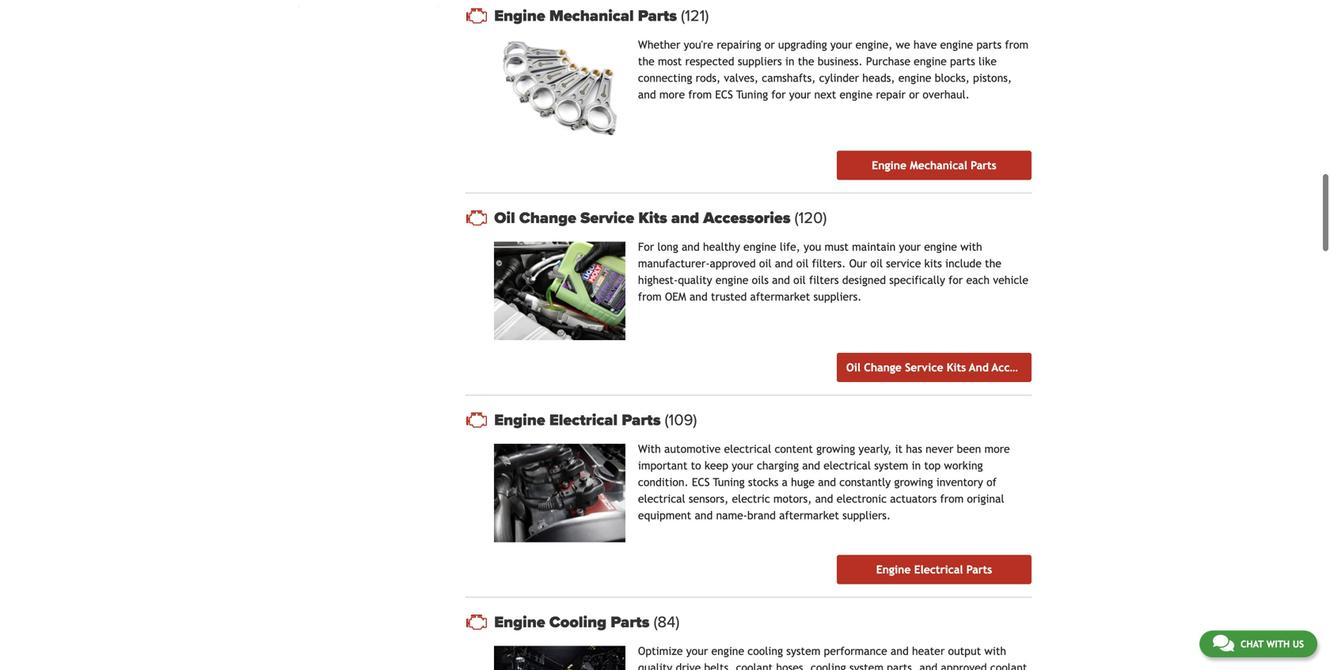 Task type: locate. For each thing, give the bounding box(es) containing it.
1 vertical spatial oil change service kits and accessories link
[[837, 353, 1051, 382]]

1 vertical spatial growing
[[894, 476, 933, 489]]

or up suppliers
[[765, 38, 775, 51]]

growing left yearly,
[[816, 443, 855, 456]]

0 vertical spatial for
[[771, 88, 786, 101]]

specifically
[[889, 274, 945, 287]]

engine electrical parts for engine electrical parts link to the bottom
[[876, 564, 992, 576]]

for inside whether you're repairing or upgrading your engine, we have engine parts from the most respected suppliers in the business. purchase engine parts like connecting rods, valves, camshafts, cylinder heads, engine blocks, pistons, and more from ecs tuning for your next engine repair or overhaul.
[[771, 88, 786, 101]]

tuning down keep
[[713, 476, 745, 489]]

ecs inside with automotive electrical content growing yearly, it has never been more important to keep your charging and electrical system in top working condition. ecs tuning stocks a huge and constantly growing inventory of electrical sensors, electric motors, and electronic actuators from original equipment and name-brand aftermarket suppliers.
[[692, 476, 710, 489]]

1 vertical spatial engine mechanical parts
[[872, 159, 997, 172]]

engine electrical parts thumbnail image image
[[494, 444, 625, 543]]

0 vertical spatial in
[[785, 55, 795, 68]]

1 vertical spatial accessories
[[992, 361, 1051, 374]]

engine mechanical parts link up repairing at the right of page
[[494, 6, 1032, 25]]

0 horizontal spatial accessories
[[703, 209, 791, 228]]

2 horizontal spatial the
[[985, 257, 1001, 270]]

must
[[825, 241, 849, 253]]

your inside for long and healthy engine life, you must maintain your engine with manufacturer-approved oil and oil filters. our oil service kits include the highest-quality engine oils and oil filters designed specifically for each vehicle from oem and trusted aftermarket suppliers.
[[899, 241, 921, 253]]

growing up the actuators
[[894, 476, 933, 489]]

1 vertical spatial electrical
[[914, 564, 963, 576]]

1 vertical spatial aftermarket
[[779, 509, 839, 522]]

tuning down valves,
[[736, 88, 768, 101]]

in left top
[[912, 460, 921, 472]]

1 vertical spatial oil
[[846, 361, 861, 374]]

0 horizontal spatial oil
[[494, 209, 515, 228]]

ecs down rods,
[[715, 88, 733, 101]]

our
[[849, 257, 867, 270]]

1 vertical spatial kits
[[947, 361, 966, 374]]

parts up the blocks,
[[950, 55, 975, 68]]

comments image
[[1213, 634, 1234, 653]]

heads,
[[862, 72, 895, 84]]

with inside "link"
[[1267, 639, 1290, 650]]

oil change service kits and accessories link
[[494, 209, 1032, 228], [837, 353, 1051, 382]]

1 vertical spatial in
[[912, 460, 921, 472]]

tuning
[[736, 88, 768, 101], [713, 476, 745, 489]]

for down camshafts,
[[771, 88, 786, 101]]

with up include
[[960, 241, 982, 253]]

1 horizontal spatial accessories
[[992, 361, 1051, 374]]

1 vertical spatial engine mechanical parts link
[[837, 151, 1032, 180]]

1 vertical spatial ecs
[[692, 476, 710, 489]]

or right repair
[[909, 88, 919, 101]]

accessories for bottommost oil change service kits and accessories link
[[992, 361, 1051, 374]]

suppliers. inside with automotive electrical content growing yearly, it has never been more important to keep your charging and electrical system in top working condition. ecs tuning stocks a huge and constantly growing inventory of electrical sensors, electric motors, and electronic actuators from original equipment and name-brand aftermarket suppliers.
[[843, 509, 891, 522]]

suppliers. down filters
[[814, 291, 862, 303]]

1 vertical spatial parts
[[950, 55, 975, 68]]

accessories
[[703, 209, 791, 228], [992, 361, 1051, 374]]

0 horizontal spatial in
[[785, 55, 795, 68]]

aftermarket down oils
[[750, 291, 810, 303]]

electrical up engine electrical parts thumbnail image
[[549, 411, 618, 430]]

0 horizontal spatial electrical
[[549, 411, 618, 430]]

1 vertical spatial or
[[909, 88, 919, 101]]

oil for bottommost oil change service kits and accessories link
[[846, 361, 861, 374]]

1 vertical spatial service
[[905, 361, 943, 374]]

1 horizontal spatial kits
[[947, 361, 966, 374]]

more inside with automotive electrical content growing yearly, it has never been more important to keep your charging and electrical system in top working condition. ecs tuning stocks a huge and constantly growing inventory of electrical sensors, electric motors, and electronic actuators from original equipment and name-brand aftermarket suppliers.
[[985, 443, 1010, 456]]

1 vertical spatial tuning
[[713, 476, 745, 489]]

0 vertical spatial engine mechanical parts
[[494, 6, 681, 25]]

1 vertical spatial mechanical
[[910, 159, 967, 172]]

with left us
[[1267, 639, 1290, 650]]

or
[[765, 38, 775, 51], [909, 88, 919, 101]]

chat with us link
[[1199, 631, 1317, 658]]

0 vertical spatial growing
[[816, 443, 855, 456]]

engine electrical parts link up content
[[494, 411, 1032, 430]]

1 horizontal spatial oil change service kits and accessories
[[846, 361, 1051, 374]]

more inside whether you're repairing or upgrading your engine, we have engine parts from the most respected suppliers in the business. purchase engine parts like connecting rods, valves, camshafts, cylinder heads, engine blocks, pistons, and more from ecs tuning for your next engine repair or overhaul.
[[659, 88, 685, 101]]

0 horizontal spatial more
[[659, 88, 685, 101]]

oil
[[494, 209, 515, 228], [846, 361, 861, 374]]

rods,
[[696, 72, 721, 84]]

in up camshafts,
[[785, 55, 795, 68]]

0 horizontal spatial engine electrical parts
[[494, 411, 665, 430]]

engine inside engine mechanical parts link
[[872, 159, 907, 172]]

working
[[944, 460, 983, 472]]

1 vertical spatial engine electrical parts
[[876, 564, 992, 576]]

change
[[519, 209, 576, 228], [864, 361, 902, 374]]

the down upgrading at the right of page
[[798, 55, 814, 68]]

actuators
[[890, 493, 937, 505]]

1 vertical spatial oil change service kits and accessories
[[846, 361, 1051, 374]]

pistons,
[[973, 72, 1012, 84]]

engine for topmost engine mechanical parts link
[[494, 6, 545, 25]]

oil
[[759, 257, 772, 270], [796, 257, 809, 270], [870, 257, 883, 270], [793, 274, 806, 287]]

1 vertical spatial with
[[1267, 639, 1290, 650]]

and
[[638, 88, 656, 101], [671, 209, 699, 228], [682, 241, 700, 253], [775, 257, 793, 270], [772, 274, 790, 287], [690, 291, 708, 303], [969, 361, 989, 374], [802, 460, 820, 472], [818, 476, 836, 489], [815, 493, 833, 505], [695, 509, 713, 522]]

your inside with automotive electrical content growing yearly, it has never been more important to keep your charging and electrical system in top working condition. ecs tuning stocks a huge and constantly growing inventory of electrical sensors, electric motors, and electronic actuators from original equipment and name-brand aftermarket suppliers.
[[732, 460, 754, 472]]

with inside for long and healthy engine life, you must maintain your engine with manufacturer-approved oil and oil filters. our oil service kits include the highest-quality engine oils and oil filters designed specifically for each vehicle from oem and trusted aftermarket suppliers.
[[960, 241, 982, 253]]

1 horizontal spatial oil
[[846, 361, 861, 374]]

aftermarket inside for long and healthy engine life, you must maintain your engine with manufacturer-approved oil and oil filters. our oil service kits include the highest-quality engine oils and oil filters designed specifically for each vehicle from oem and trusted aftermarket suppliers.
[[750, 291, 810, 303]]

from
[[1005, 38, 1029, 51], [688, 88, 712, 101], [638, 291, 662, 303], [940, 493, 964, 505]]

engine inside engine electrical parts link
[[876, 564, 911, 576]]

1 vertical spatial more
[[985, 443, 1010, 456]]

for down include
[[949, 274, 963, 287]]

we
[[896, 38, 910, 51]]

engine up the kits
[[924, 241, 957, 253]]

oil down you
[[796, 257, 809, 270]]

1 vertical spatial electrical
[[824, 460, 871, 472]]

condition.
[[638, 476, 689, 489]]

the up each
[[985, 257, 1001, 270]]

highest-
[[638, 274, 678, 287]]

chat
[[1241, 639, 1264, 650]]

engine electrical parts link down the actuators
[[837, 555, 1032, 585]]

0 vertical spatial aftermarket
[[750, 291, 810, 303]]

change for bottommost oil change service kits and accessories link
[[864, 361, 902, 374]]

0 vertical spatial mechanical
[[549, 6, 634, 25]]

category navigation element
[[298, 0, 440, 7]]

1 horizontal spatial more
[[985, 443, 1010, 456]]

1 vertical spatial for
[[949, 274, 963, 287]]

0 vertical spatial parts
[[977, 38, 1002, 51]]

electrical inside engine electrical parts link
[[914, 564, 963, 576]]

electrical down the actuators
[[914, 564, 963, 576]]

engine electrical parts down the actuators
[[876, 564, 992, 576]]

quality
[[678, 274, 712, 287]]

electrical
[[724, 443, 771, 456], [824, 460, 871, 472], [638, 493, 685, 505]]

from down rods,
[[688, 88, 712, 101]]

0 vertical spatial change
[[519, 209, 576, 228]]

1 horizontal spatial electrical
[[724, 443, 771, 456]]

1 vertical spatial suppliers.
[[843, 509, 891, 522]]

content
[[775, 443, 813, 456]]

oil down maintain on the top right of page
[[870, 257, 883, 270]]

service for bottommost oil change service kits and accessories link
[[905, 361, 943, 374]]

engine
[[494, 6, 545, 25], [872, 159, 907, 172], [494, 411, 545, 430], [876, 564, 911, 576], [494, 613, 545, 632]]

0 horizontal spatial or
[[765, 38, 775, 51]]

parts
[[638, 6, 677, 25], [971, 159, 997, 172], [622, 411, 661, 430], [966, 564, 992, 576], [611, 613, 650, 632]]

electrical
[[549, 411, 618, 430], [914, 564, 963, 576]]

yearly,
[[859, 443, 892, 456]]

name-
[[716, 509, 747, 522]]

1 horizontal spatial the
[[798, 55, 814, 68]]

oil for top oil change service kits and accessories link
[[494, 209, 515, 228]]

tuning inside whether you're repairing or upgrading your engine, we have engine parts from the most respected suppliers in the business. purchase engine parts like connecting rods, valves, camshafts, cylinder heads, engine blocks, pistons, and more from ecs tuning for your next engine repair or overhaul.
[[736, 88, 768, 101]]

0 vertical spatial electrical
[[724, 443, 771, 456]]

0 vertical spatial accessories
[[703, 209, 791, 228]]

whether you're repairing or upgrading your engine, we have engine parts from the most respected suppliers in the business. purchase engine parts like connecting rods, valves, camshafts, cylinder heads, engine blocks, pistons, and more from ecs tuning for your next engine repair or overhaul.
[[638, 38, 1029, 101]]

0 horizontal spatial growing
[[816, 443, 855, 456]]

aftermarket down motors,
[[779, 509, 839, 522]]

equipment
[[638, 509, 691, 522]]

long
[[657, 241, 678, 253]]

0 horizontal spatial oil change service kits and accessories
[[494, 209, 795, 228]]

1 vertical spatial change
[[864, 361, 902, 374]]

engine mechanical parts down overhaul.
[[872, 159, 997, 172]]

more down connecting
[[659, 88, 685, 101]]

blocks,
[[935, 72, 970, 84]]

a
[[782, 476, 788, 489]]

engine
[[940, 38, 973, 51], [914, 55, 947, 68], [898, 72, 931, 84], [840, 88, 873, 101], [743, 241, 776, 253], [924, 241, 957, 253], [716, 274, 749, 287]]

1 horizontal spatial mechanical
[[910, 159, 967, 172]]

2 vertical spatial electrical
[[638, 493, 685, 505]]

1 horizontal spatial ecs
[[715, 88, 733, 101]]

parts for engine electrical parts link to the bottom
[[966, 564, 992, 576]]

0 vertical spatial with
[[960, 241, 982, 253]]

for inside for long and healthy engine life, you must maintain your engine with manufacturer-approved oil and oil filters. our oil service kits include the highest-quality engine oils and oil filters designed specifically for each vehicle from oem and trusted aftermarket suppliers.
[[949, 274, 963, 287]]

0 vertical spatial electrical
[[549, 411, 618, 430]]

0 horizontal spatial mechanical
[[549, 6, 634, 25]]

0 horizontal spatial kits
[[638, 209, 667, 228]]

mechanical for topmost engine mechanical parts link
[[549, 6, 634, 25]]

0 horizontal spatial parts
[[950, 55, 975, 68]]

whether
[[638, 38, 680, 51]]

1 horizontal spatial change
[[864, 361, 902, 374]]

ecs down to
[[692, 476, 710, 489]]

engine for engine electrical parts link to the bottom
[[876, 564, 911, 576]]

with
[[960, 241, 982, 253], [1267, 639, 1290, 650]]

0 vertical spatial oil
[[494, 209, 515, 228]]

engine electrical parts up engine electrical parts thumbnail image
[[494, 411, 665, 430]]

0 horizontal spatial with
[[960, 241, 982, 253]]

engine mechanical parts up whether
[[494, 6, 681, 25]]

filters.
[[812, 257, 846, 270]]

0 vertical spatial more
[[659, 88, 685, 101]]

ecs
[[715, 88, 733, 101], [692, 476, 710, 489]]

1 horizontal spatial for
[[949, 274, 963, 287]]

you're
[[684, 38, 713, 51]]

the down whether
[[638, 55, 655, 68]]

1 horizontal spatial parts
[[977, 38, 1002, 51]]

overhaul.
[[923, 88, 970, 101]]

oil change service kits and accessories
[[494, 209, 795, 228], [846, 361, 1051, 374]]

charging
[[757, 460, 799, 472]]

suppliers
[[738, 55, 782, 68]]

in
[[785, 55, 795, 68], [912, 460, 921, 472]]

for
[[771, 88, 786, 101], [949, 274, 963, 287]]

engine cooling parts link
[[494, 613, 1032, 632]]

oil change service kits and accessories thumbnail image image
[[494, 242, 625, 340]]

your right keep
[[732, 460, 754, 472]]

your up 'service'
[[899, 241, 921, 253]]

0 vertical spatial oil change service kits and accessories
[[494, 209, 795, 228]]

aftermarket
[[750, 291, 810, 303], [779, 509, 839, 522]]

engine mechanical parts link down overhaul.
[[837, 151, 1032, 180]]

from down highest-
[[638, 291, 662, 303]]

0 horizontal spatial service
[[580, 209, 634, 228]]

2 horizontal spatial electrical
[[824, 460, 871, 472]]

engine up repair
[[898, 72, 931, 84]]

1 horizontal spatial with
[[1267, 639, 1290, 650]]

engine cooling parts thumbnail image image
[[494, 646, 625, 671]]

engine electrical parts
[[494, 411, 665, 430], [876, 564, 992, 576]]

1 horizontal spatial engine electrical parts
[[876, 564, 992, 576]]

your up business. at right
[[830, 38, 852, 51]]

oil change service kits and accessories for bottommost oil change service kits and accessories link
[[846, 361, 1051, 374]]

engine electrical parts for the topmost engine electrical parts link
[[494, 411, 665, 430]]

parts for the bottom engine mechanical parts link
[[971, 159, 997, 172]]

electrical up charging
[[724, 443, 771, 456]]

0 horizontal spatial ecs
[[692, 476, 710, 489]]

0 vertical spatial service
[[580, 209, 634, 228]]

kits for top oil change service kits and accessories link
[[638, 209, 667, 228]]

automotive
[[664, 443, 721, 456]]

0 vertical spatial kits
[[638, 209, 667, 228]]

suppliers. inside for long and healthy engine life, you must maintain your engine with manufacturer-approved oil and oil filters. our oil service kits include the highest-quality engine oils and oil filters designed specifically for each vehicle from oem and trusted aftermarket suppliers.
[[814, 291, 862, 303]]

1 horizontal spatial service
[[905, 361, 943, 374]]

engine electrical parts link
[[494, 411, 1032, 430], [837, 555, 1032, 585]]

electrical for the topmost engine electrical parts link
[[549, 411, 618, 430]]

tuning inside with automotive electrical content growing yearly, it has never been more important to keep your charging and electrical system in top working condition. ecs tuning stocks a huge and constantly growing inventory of electrical sensors, electric motors, and electronic actuators from original equipment and name-brand aftermarket suppliers.
[[713, 476, 745, 489]]

0 horizontal spatial change
[[519, 209, 576, 228]]

0 horizontal spatial for
[[771, 88, 786, 101]]

parts
[[977, 38, 1002, 51], [950, 55, 975, 68]]

kits
[[638, 209, 667, 228], [947, 361, 966, 374]]

0 vertical spatial engine electrical parts
[[494, 411, 665, 430]]

from down inventory
[[940, 493, 964, 505]]

huge
[[791, 476, 815, 489]]

suppliers. down 'electronic'
[[843, 509, 891, 522]]

0 vertical spatial suppliers.
[[814, 291, 862, 303]]

with
[[638, 443, 661, 456]]

oil left filters
[[793, 274, 806, 287]]

from inside with automotive electrical content growing yearly, it has never been more important to keep your charging and electrical system in top working condition. ecs tuning stocks a huge and constantly growing inventory of electrical sensors, electric motors, and electronic actuators from original equipment and name-brand aftermarket suppliers.
[[940, 493, 964, 505]]

0 horizontal spatial electrical
[[638, 493, 685, 505]]

engine for the bottom engine mechanical parts link
[[872, 159, 907, 172]]

from up the pistons,
[[1005, 38, 1029, 51]]

engine mechanical parts
[[494, 6, 681, 25], [872, 159, 997, 172]]

electrical down condition.
[[638, 493, 685, 505]]

electrical up constantly
[[824, 460, 871, 472]]

original
[[967, 493, 1004, 505]]

1 horizontal spatial in
[[912, 460, 921, 472]]

more
[[659, 88, 685, 101], [985, 443, 1010, 456]]

parts up like at the top of page
[[977, 38, 1002, 51]]

trusted
[[711, 291, 747, 303]]

1 horizontal spatial electrical
[[914, 564, 963, 576]]

0 vertical spatial ecs
[[715, 88, 733, 101]]

0 vertical spatial tuning
[[736, 88, 768, 101]]

1 horizontal spatial growing
[[894, 476, 933, 489]]

more right been
[[985, 443, 1010, 456]]



Task type: vqa. For each thing, say whether or not it's contained in the screenshot.


Task type: describe. For each thing, give the bounding box(es) containing it.
engine down approved
[[716, 274, 749, 287]]

respected
[[685, 55, 734, 68]]

electric
[[732, 493, 770, 505]]

inventory
[[936, 476, 983, 489]]

kits
[[924, 257, 942, 270]]

accessories for top oil change service kits and accessories link
[[703, 209, 791, 228]]

0 vertical spatial engine mechanical parts link
[[494, 6, 1032, 25]]

us
[[1293, 639, 1304, 650]]

with automotive electrical content growing yearly, it has never been more important to keep your charging and electrical system in top working condition. ecs tuning stocks a huge and constantly growing inventory of electrical sensors, electric motors, and electronic actuators from original equipment and name-brand aftermarket suppliers.
[[638, 443, 1010, 522]]

engine right 'have'
[[940, 38, 973, 51]]

you
[[804, 241, 821, 253]]

chat with us
[[1241, 639, 1304, 650]]

from inside for long and healthy engine life, you must maintain your engine with manufacturer-approved oil and oil filters. our oil service kits include the highest-quality engine oils and oil filters designed specifically for each vehicle from oem and trusted aftermarket suppliers.
[[638, 291, 662, 303]]

1 horizontal spatial engine mechanical parts
[[872, 159, 997, 172]]

stocks
[[748, 476, 779, 489]]

engine for engine cooling parts 'link'
[[494, 613, 545, 632]]

sensors,
[[689, 493, 729, 505]]

cylinder
[[819, 72, 859, 84]]

mechanical for the bottom engine mechanical parts link
[[910, 159, 967, 172]]

important
[[638, 460, 688, 472]]

oils
[[752, 274, 769, 287]]

motors,
[[773, 493, 812, 505]]

include
[[945, 257, 982, 270]]

engine left life,
[[743, 241, 776, 253]]

next
[[814, 88, 836, 101]]

parts for the topmost engine electrical parts link
[[622, 411, 661, 430]]

oem
[[665, 291, 686, 303]]

most
[[658, 55, 682, 68]]

0 horizontal spatial engine mechanical parts
[[494, 6, 681, 25]]

kits for bottommost oil change service kits and accessories link
[[947, 361, 966, 374]]

engine down 'have'
[[914, 55, 947, 68]]

for long and healthy engine life, you must maintain your engine with manufacturer-approved oil and oil filters. our oil service kits include the highest-quality engine oils and oil filters designed specifically for each vehicle from oem and trusted aftermarket suppliers.
[[638, 241, 1029, 303]]

filters
[[809, 274, 839, 287]]

the inside for long and healthy engine life, you must maintain your engine with manufacturer-approved oil and oil filters. our oil service kits include the highest-quality engine oils and oil filters designed specifically for each vehicle from oem and trusted aftermarket suppliers.
[[985, 257, 1001, 270]]

engine cooling parts
[[494, 613, 654, 632]]

valves,
[[724, 72, 759, 84]]

oil change service kits and accessories for top oil change service kits and accessories link
[[494, 209, 795, 228]]

engine mechanical parts thumbnail image image
[[494, 40, 625, 138]]

it
[[895, 443, 903, 456]]

life,
[[780, 241, 800, 253]]

healthy
[[703, 241, 740, 253]]

1 vertical spatial engine electrical parts link
[[837, 555, 1032, 585]]

purchase
[[866, 55, 910, 68]]

1 horizontal spatial or
[[909, 88, 919, 101]]

0 vertical spatial or
[[765, 38, 775, 51]]

engine,
[[856, 38, 893, 51]]

0 vertical spatial engine electrical parts link
[[494, 411, 1032, 430]]

engine down cylinder
[[840, 88, 873, 101]]

cooling
[[549, 613, 607, 632]]

constantly
[[839, 476, 891, 489]]

engine for the topmost engine electrical parts link
[[494, 411, 545, 430]]

designed
[[842, 274, 886, 287]]

never
[[926, 443, 954, 456]]

each
[[966, 274, 990, 287]]

repair
[[876, 88, 906, 101]]

approved
[[710, 257, 756, 270]]

service for top oil change service kits and accessories link
[[580, 209, 634, 228]]

system
[[874, 460, 908, 472]]

and inside whether you're repairing or upgrading your engine, we have engine parts from the most respected suppliers in the business. purchase engine parts like connecting rods, valves, camshafts, cylinder heads, engine blocks, pistons, and more from ecs tuning for your next engine repair or overhaul.
[[638, 88, 656, 101]]

aftermarket inside with automotive electrical content growing yearly, it has never been more important to keep your charging and electrical system in top working condition. ecs tuning stocks a huge and constantly growing inventory of electrical sensors, electric motors, and electronic actuators from original equipment and name-brand aftermarket suppliers.
[[779, 509, 839, 522]]

keep
[[705, 460, 728, 472]]

for
[[638, 241, 654, 253]]

camshafts,
[[762, 72, 816, 84]]

of
[[987, 476, 997, 489]]

electrical for engine electrical parts link to the bottom
[[914, 564, 963, 576]]

parts for engine cooling parts 'link'
[[611, 613, 650, 632]]

like
[[979, 55, 997, 68]]

manufacturer-
[[638, 257, 710, 270]]

oil up oils
[[759, 257, 772, 270]]

maintain
[[852, 241, 896, 253]]

0 horizontal spatial the
[[638, 55, 655, 68]]

has
[[906, 443, 922, 456]]

change for top oil change service kits and accessories link
[[519, 209, 576, 228]]

connecting
[[638, 72, 692, 84]]

repairing
[[717, 38, 761, 51]]

parts for topmost engine mechanical parts link
[[638, 6, 677, 25]]

in inside with automotive electrical content growing yearly, it has never been more important to keep your charging and electrical system in top working condition. ecs tuning stocks a huge and constantly growing inventory of electrical sensors, electric motors, and electronic actuators from original equipment and name-brand aftermarket suppliers.
[[912, 460, 921, 472]]

your down camshafts,
[[789, 88, 811, 101]]

been
[[957, 443, 981, 456]]

service
[[886, 257, 921, 270]]

in inside whether you're repairing or upgrading your engine, we have engine parts from the most respected suppliers in the business. purchase engine parts like connecting rods, valves, camshafts, cylinder heads, engine blocks, pistons, and more from ecs tuning for your next engine repair or overhaul.
[[785, 55, 795, 68]]

0 vertical spatial oil change service kits and accessories link
[[494, 209, 1032, 228]]

electronic
[[837, 493, 887, 505]]

vehicle
[[993, 274, 1029, 287]]

business.
[[818, 55, 863, 68]]

brand
[[747, 509, 776, 522]]

top
[[924, 460, 941, 472]]

have
[[914, 38, 937, 51]]

upgrading
[[778, 38, 827, 51]]

ecs inside whether you're repairing or upgrading your engine, we have engine parts from the most respected suppliers in the business. purchase engine parts like connecting rods, valves, camshafts, cylinder heads, engine blocks, pistons, and more from ecs tuning for your next engine repair or overhaul.
[[715, 88, 733, 101]]

to
[[691, 460, 701, 472]]



